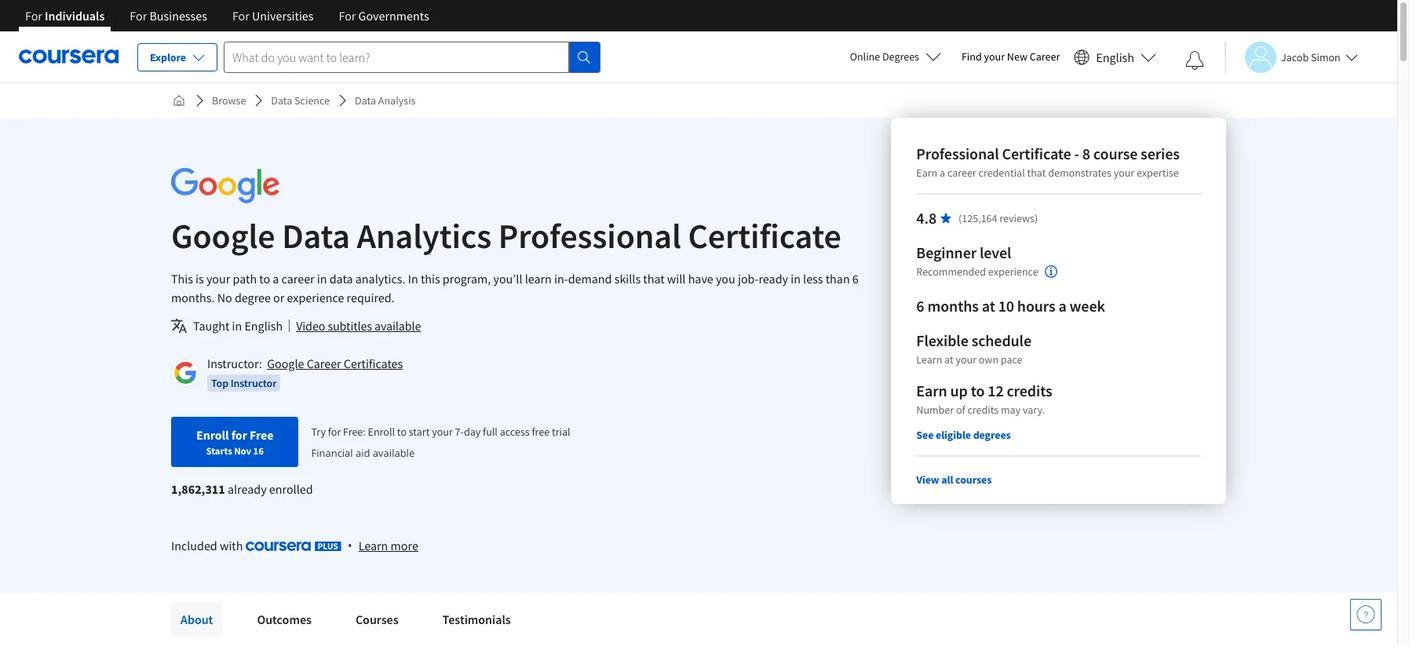 Task type: describe. For each thing, give the bounding box(es) containing it.
google career certificates link
[[267, 356, 403, 371]]

available inside try for free: enroll to start your 7-day full access free trial financial aid available
[[373, 446, 415, 460]]

a inside professional certificate - 8 course series earn a career credential that demonstrates your expertise
[[940, 166, 945, 180]]

beginner
[[916, 243, 977, 262]]

demonstrates
[[1048, 166, 1112, 180]]

try
[[311, 425, 326, 439]]

available inside button
[[375, 318, 421, 334]]

included
[[171, 538, 217, 553]]

less
[[803, 271, 823, 287]]

path
[[233, 271, 257, 287]]

1 vertical spatial english
[[245, 318, 283, 334]]

starts
[[206, 444, 232, 457]]

experience inside "this is your path to a career in data analytics. in this program, you'll learn in-demand skills that will have you job-ready in less than 6 months. no degree or experience required."
[[287, 290, 344, 305]]

this
[[421, 271, 440, 287]]

career inside professional certificate - 8 course series earn a career credential that demonstrates your expertise
[[948, 166, 976, 180]]

than
[[826, 271, 850, 287]]

recommended
[[916, 265, 986, 279]]

expertise
[[1137, 166, 1179, 180]]

your inside professional certificate - 8 course series earn a career credential that demonstrates your expertise
[[1114, 166, 1135, 180]]

8
[[1082, 144, 1090, 163]]

analysis
[[378, 93, 416, 108]]

this
[[171, 271, 193, 287]]

1,862,311 already enrolled
[[171, 481, 313, 497]]

businesses
[[149, 8, 207, 24]]

degrees
[[882, 49, 919, 64]]

home image
[[173, 94, 185, 107]]

learn inside • learn more
[[359, 538, 388, 553]]

number
[[916, 403, 954, 417]]

program,
[[443, 271, 491, 287]]

financial aid available button
[[311, 446, 415, 460]]

free
[[250, 427, 274, 443]]

(125,164
[[959, 211, 997, 225]]

ready
[[759, 271, 788, 287]]

for universities
[[232, 8, 314, 24]]

outcomes link
[[248, 602, 321, 637]]

science
[[294, 93, 330, 108]]

0 vertical spatial google
[[171, 214, 275, 258]]

individuals
[[45, 8, 105, 24]]

help center image
[[1357, 605, 1375, 624]]

video subtitles available button
[[296, 316, 421, 335]]

online degrees button
[[837, 39, 954, 74]]

job-
[[738, 271, 759, 287]]

view all courses
[[916, 473, 992, 487]]

number of credits may vary.
[[916, 403, 1045, 417]]

view all courses link
[[916, 473, 992, 487]]

google data analytics professional certificate
[[171, 214, 841, 258]]

financial
[[311, 446, 353, 460]]

for for universities
[[232, 8, 250, 24]]

see eligible degrees
[[916, 428, 1011, 442]]

explore button
[[137, 43, 217, 71]]

is
[[196, 271, 204, 287]]

see
[[916, 428, 934, 442]]

already
[[228, 481, 267, 497]]

for businesses
[[130, 8, 207, 24]]

jacob
[[1281, 50, 1309, 64]]

instructor
[[231, 376, 277, 390]]

in
[[408, 271, 418, 287]]

6 months at 10 hours a week
[[916, 296, 1105, 316]]

instructor:
[[207, 356, 262, 371]]

learn inside flexible schedule learn at your own pace
[[916, 352, 942, 367]]

for for individuals
[[25, 8, 42, 24]]

7-
[[455, 425, 464, 439]]

your inside flexible schedule learn at your own pace
[[956, 352, 977, 367]]

taught
[[193, 318, 230, 334]]

• learn more
[[348, 537, 418, 554]]

eligible
[[936, 428, 971, 442]]

up
[[950, 381, 968, 400]]

show notifications image
[[1185, 51, 1204, 70]]

course
[[1093, 144, 1138, 163]]

data science link
[[265, 86, 336, 115]]

1 horizontal spatial experience
[[988, 265, 1038, 279]]

with
[[220, 538, 243, 553]]

for for businesses
[[130, 8, 147, 24]]

data for data analysis
[[355, 93, 376, 108]]

top
[[211, 376, 228, 390]]

instructor: google career certificates top instructor
[[207, 356, 403, 390]]

english inside english 'button'
[[1096, 49, 1134, 65]]

1 horizontal spatial in
[[317, 271, 327, 287]]

data science
[[271, 93, 330, 108]]

reviews)
[[1000, 211, 1038, 225]]

aid
[[356, 446, 370, 460]]

schedule
[[972, 331, 1032, 350]]

nov
[[234, 444, 251, 457]]

of
[[956, 403, 965, 417]]

6 inside "this is your path to a career in data analytics. in this program, you'll learn in-demand skills that will have you job-ready in less than 6 months. no degree or experience required."
[[852, 271, 859, 287]]

full
[[483, 425, 498, 439]]

0 horizontal spatial certificate
[[688, 214, 841, 258]]

months.
[[171, 290, 215, 305]]

-
[[1074, 144, 1079, 163]]

enroll for free starts nov 16
[[196, 427, 274, 457]]

enroll inside enroll for free starts nov 16
[[196, 427, 229, 443]]

included with
[[171, 538, 245, 553]]

online degrees
[[850, 49, 919, 64]]

google inside instructor: google career certificates top instructor
[[267, 356, 304, 371]]

have
[[688, 271, 713, 287]]

to for try for free: enroll to start your 7-day full access free trial financial aid available
[[397, 425, 407, 439]]

1 vertical spatial to
[[971, 381, 985, 400]]

data up data
[[282, 214, 350, 258]]

What do you want to learn? text field
[[224, 41, 569, 73]]

4.8
[[916, 208, 937, 228]]

free:
[[343, 425, 366, 439]]

start
[[409, 425, 430, 439]]

see eligible degrees button
[[916, 427, 1011, 443]]

degrees
[[973, 428, 1011, 442]]

required.
[[347, 290, 395, 305]]

1 vertical spatial 6
[[916, 296, 924, 316]]

outcomes
[[257, 612, 312, 627]]



Task type: vqa. For each thing, say whether or not it's contained in the screenshot.
SHOW
no



Task type: locate. For each thing, give the bounding box(es) containing it.
for inside enroll for free starts nov 16
[[231, 427, 247, 443]]

google up instructor
[[267, 356, 304, 371]]

available right aid
[[373, 446, 415, 460]]

0 vertical spatial career
[[1030, 49, 1060, 64]]

6 right than
[[852, 271, 859, 287]]

for for enroll
[[231, 427, 247, 443]]

your right is
[[206, 271, 230, 287]]

no
[[217, 290, 232, 305]]

career right new at the top of the page
[[1030, 49, 1060, 64]]

find your new career
[[962, 49, 1060, 64]]

you'll
[[493, 271, 522, 287]]

experience up video
[[287, 290, 344, 305]]

career inside instructor: google career certificates top instructor
[[307, 356, 341, 371]]

at
[[982, 296, 995, 316], [945, 352, 954, 367]]

professional up credential
[[916, 144, 999, 163]]

in left data
[[317, 271, 327, 287]]

certificate inside professional certificate - 8 course series earn a career credential that demonstrates your expertise
[[1002, 144, 1071, 163]]

12
[[988, 381, 1004, 400]]

6
[[852, 271, 859, 287], [916, 296, 924, 316]]

1 vertical spatial available
[[373, 446, 415, 460]]

data analysis
[[355, 93, 416, 108]]

0 vertical spatial certificate
[[1002, 144, 1071, 163]]

a for 6 months at 10 hours a week
[[1059, 296, 1067, 316]]

available down required.
[[375, 318, 421, 334]]

that inside professional certificate - 8 course series earn a career credential that demonstrates your expertise
[[1027, 166, 1046, 180]]

jacob simon
[[1281, 50, 1341, 64]]

1 for from the left
[[25, 8, 42, 24]]

0 vertical spatial 6
[[852, 271, 859, 287]]

career left credential
[[948, 166, 976, 180]]

google image
[[171, 168, 279, 203]]

available
[[375, 318, 421, 334], [373, 446, 415, 460]]

1 vertical spatial that
[[643, 271, 665, 287]]

free
[[532, 425, 550, 439]]

your left own
[[956, 352, 977, 367]]

credits down earn up to 12 credits
[[968, 403, 999, 417]]

learn
[[525, 271, 552, 287]]

at left 10
[[982, 296, 995, 316]]

for left the 'businesses'
[[130, 8, 147, 24]]

credits up vary.
[[1007, 381, 1052, 400]]

1 vertical spatial learn
[[359, 538, 388, 553]]

0 vertical spatial experience
[[988, 265, 1038, 279]]

experience
[[988, 265, 1038, 279], [287, 290, 344, 305]]

beginner level
[[916, 243, 1011, 262]]

1,862,311
[[171, 481, 225, 497]]

0 horizontal spatial to
[[259, 271, 270, 287]]

0 vertical spatial learn
[[916, 352, 942, 367]]

about link
[[171, 602, 222, 637]]

your inside try for free: enroll to start your 7-day full access free trial financial aid available
[[432, 425, 453, 439]]

browse link
[[206, 86, 252, 115]]

subtitles
[[328, 318, 372, 334]]

experience down level
[[988, 265, 1038, 279]]

professional inside professional certificate - 8 course series earn a career credential that demonstrates your expertise
[[916, 144, 999, 163]]

0 horizontal spatial enroll
[[196, 427, 229, 443]]

0 vertical spatial earn
[[916, 166, 938, 180]]

a up or
[[273, 271, 279, 287]]

for for try
[[328, 425, 341, 439]]

information about difficulty level pre-requisites. image
[[1045, 265, 1057, 278]]

at down flexible
[[945, 352, 954, 367]]

view
[[916, 473, 939, 487]]

certificate up 'ready'
[[688, 214, 841, 258]]

0 horizontal spatial that
[[643, 271, 665, 287]]

0 vertical spatial at
[[982, 296, 995, 316]]

0 vertical spatial professional
[[916, 144, 999, 163]]

2 for from the left
[[130, 8, 147, 24]]

1 vertical spatial certificate
[[688, 214, 841, 258]]

2 earn from the top
[[916, 381, 947, 400]]

0 vertical spatial english
[[1096, 49, 1134, 65]]

to left 12
[[971, 381, 985, 400]]

enroll inside try for free: enroll to start your 7-day full access free trial financial aid available
[[368, 425, 395, 439]]

you
[[716, 271, 735, 287]]

0 vertical spatial available
[[375, 318, 421, 334]]

1 horizontal spatial at
[[982, 296, 995, 316]]

or
[[273, 290, 284, 305]]

enroll up starts
[[196, 427, 229, 443]]

0 vertical spatial to
[[259, 271, 270, 287]]

recommended experience
[[916, 265, 1038, 279]]

earn up number
[[916, 381, 947, 400]]

1 vertical spatial credits
[[968, 403, 999, 417]]

for left governments
[[339, 8, 356, 24]]

a left week
[[1059, 296, 1067, 316]]

1 horizontal spatial credits
[[1007, 381, 1052, 400]]

to right path at the top left
[[259, 271, 270, 287]]

video subtitles available
[[296, 318, 421, 334]]

in
[[317, 271, 327, 287], [791, 271, 801, 287], [232, 318, 242, 334]]

trial
[[552, 425, 570, 439]]

online
[[850, 49, 880, 64]]

that inside "this is your path to a career in data analytics. in this program, you'll learn in-demand skills that will have you job-ready in less than 6 months. no degree or experience required."
[[643, 271, 665, 287]]

find
[[962, 49, 982, 64]]

1 horizontal spatial to
[[397, 425, 407, 439]]

1 vertical spatial professional
[[498, 214, 681, 258]]

in left "less"
[[791, 271, 801, 287]]

analytics.
[[355, 271, 406, 287]]

2 horizontal spatial a
[[1059, 296, 1067, 316]]

hours
[[1017, 296, 1056, 316]]

your inside "this is your path to a career in data analytics. in this program, you'll learn in-demand skills that will have you job-ready in less than 6 months. no degree or experience required."
[[206, 271, 230, 287]]

coursera image
[[19, 44, 119, 69]]

this is your path to a career in data analytics. in this program, you'll learn in-demand skills that will have you job-ready in less than 6 months. no degree or experience required.
[[171, 271, 859, 305]]

skills
[[614, 271, 641, 287]]

earn inside professional certificate - 8 course series earn a career credential that demonstrates your expertise
[[916, 166, 938, 180]]

for for governments
[[339, 8, 356, 24]]

career up or
[[282, 271, 315, 287]]

banner navigation
[[13, 0, 442, 43]]

learn more link
[[359, 536, 418, 555]]

1 horizontal spatial professional
[[916, 144, 999, 163]]

3 for from the left
[[232, 8, 250, 24]]

browse
[[212, 93, 246, 108]]

None search field
[[224, 41, 601, 73]]

months
[[927, 296, 979, 316]]

4 for from the left
[[339, 8, 356, 24]]

0 horizontal spatial career
[[307, 356, 341, 371]]

10
[[998, 296, 1014, 316]]

try for free: enroll to start your 7-day full access free trial financial aid available
[[311, 425, 570, 460]]

taught in english
[[193, 318, 283, 334]]

1 vertical spatial at
[[945, 352, 954, 367]]

a for this is your path to a career in data analytics. in this program, you'll learn in-demand skills that will have you job-ready in less than 6 months. no degree or experience required.
[[273, 271, 279, 287]]

your left 7-
[[432, 425, 453, 439]]

for
[[25, 8, 42, 24], [130, 8, 147, 24], [232, 8, 250, 24], [339, 8, 356, 24]]

universities
[[252, 8, 314, 24]]

data
[[330, 271, 353, 287]]

1 horizontal spatial enroll
[[368, 425, 395, 439]]

analytics
[[357, 214, 491, 258]]

for left universities
[[232, 8, 250, 24]]

vary.
[[1023, 403, 1045, 417]]

1 horizontal spatial learn
[[916, 352, 942, 367]]

1 horizontal spatial career
[[948, 166, 976, 180]]

flexible
[[916, 331, 969, 350]]

a inside "this is your path to a career in data analytics. in this program, you'll learn in-demand skills that will have you job-ready in less than 6 months. no degree or experience required."
[[273, 271, 279, 287]]

to left start in the bottom left of the page
[[397, 425, 407, 439]]

career inside "this is your path to a career in data analytics. in this program, you'll learn in-demand skills that will have you job-ready in less than 6 months. no degree or experience required."
[[282, 271, 315, 287]]

enroll right free:
[[368, 425, 395, 439]]

in right taught
[[232, 318, 242, 334]]

series
[[1141, 144, 1180, 163]]

2 horizontal spatial to
[[971, 381, 985, 400]]

1 horizontal spatial a
[[940, 166, 945, 180]]

google up path at the top left
[[171, 214, 275, 258]]

a left credential
[[940, 166, 945, 180]]

6 left the months
[[916, 296, 924, 316]]

that left will
[[643, 271, 665, 287]]

to inside "this is your path to a career in data analytics. in this program, you'll learn in-demand skills that will have you job-ready in less than 6 months. no degree or experience required."
[[259, 271, 270, 287]]

1 vertical spatial earn
[[916, 381, 947, 400]]

0 horizontal spatial learn
[[359, 538, 388, 553]]

0 horizontal spatial english
[[245, 318, 283, 334]]

about
[[181, 612, 213, 627]]

0 vertical spatial a
[[940, 166, 945, 180]]

1 horizontal spatial english
[[1096, 49, 1134, 65]]

0 vertical spatial credits
[[1007, 381, 1052, 400]]

for up "nov"
[[231, 427, 247, 443]]

0 horizontal spatial for
[[231, 427, 247, 443]]

1 vertical spatial career
[[307, 356, 341, 371]]

enrolled
[[269, 481, 313, 497]]

coursera plus image
[[245, 542, 341, 551]]

earn up 4.8
[[916, 166, 938, 180]]

to inside try for free: enroll to start your 7-day full access free trial financial aid available
[[397, 425, 407, 439]]

0 horizontal spatial a
[[273, 271, 279, 287]]

1 vertical spatial experience
[[287, 290, 344, 305]]

certificate up credential
[[1002, 144, 1071, 163]]

credits
[[1007, 381, 1052, 400], [968, 403, 999, 417]]

flexible schedule learn at your own pace
[[916, 331, 1032, 367]]

your right find
[[984, 49, 1005, 64]]

at inside flexible schedule learn at your own pace
[[945, 352, 954, 367]]

1 vertical spatial career
[[282, 271, 315, 287]]

that right credential
[[1027, 166, 1046, 180]]

english
[[1096, 49, 1134, 65], [245, 318, 283, 334]]

all
[[942, 473, 953, 487]]

0 horizontal spatial at
[[945, 352, 954, 367]]

data for data science
[[271, 93, 292, 108]]

earn
[[916, 166, 938, 180], [916, 381, 947, 400]]

for inside try for free: enroll to start your 7-day full access free trial financial aid available
[[328, 425, 341, 439]]

0 horizontal spatial career
[[282, 271, 315, 287]]

video
[[296, 318, 325, 334]]

to for this is your path to a career in data analytics. in this program, you'll learn in-demand skills that will have you job-ready in less than 6 months. no degree or experience required.
[[259, 271, 270, 287]]

access
[[500, 425, 530, 439]]

1 horizontal spatial that
[[1027, 166, 1046, 180]]

0 vertical spatial career
[[948, 166, 976, 180]]

courses
[[956, 473, 992, 487]]

professional up demand
[[498, 214, 681, 258]]

professional certificate - 8 course series earn a career credential that demonstrates your expertise
[[916, 144, 1180, 180]]

1 horizontal spatial career
[[1030, 49, 1060, 64]]

career down video
[[307, 356, 341, 371]]

data left 'analysis'
[[355, 93, 376, 108]]

2 vertical spatial a
[[1059, 296, 1067, 316]]

certificates
[[344, 356, 403, 371]]

1 vertical spatial a
[[273, 271, 279, 287]]

day
[[464, 425, 481, 439]]

courses link
[[346, 602, 408, 637]]

0 vertical spatial that
[[1027, 166, 1046, 180]]

0 horizontal spatial professional
[[498, 214, 681, 258]]

find your new career link
[[954, 47, 1068, 67]]

1 earn from the top
[[916, 166, 938, 180]]

2 vertical spatial to
[[397, 425, 407, 439]]

own
[[979, 352, 999, 367]]

0 horizontal spatial in
[[232, 318, 242, 334]]

0 horizontal spatial credits
[[968, 403, 999, 417]]

learn down flexible
[[916, 352, 942, 367]]

courses
[[356, 612, 398, 627]]

jacob simon button
[[1225, 41, 1358, 73]]

simon
[[1311, 50, 1341, 64]]

demand
[[568, 271, 612, 287]]

(125,164 reviews)
[[959, 211, 1038, 225]]

0 horizontal spatial experience
[[287, 290, 344, 305]]

1 horizontal spatial certificate
[[1002, 144, 1071, 163]]

1 horizontal spatial for
[[328, 425, 341, 439]]

google career certificates image
[[174, 361, 197, 385]]

to
[[259, 271, 270, 287], [971, 381, 985, 400], [397, 425, 407, 439]]

for right try
[[328, 425, 341, 439]]

1 vertical spatial google
[[267, 356, 304, 371]]

may
[[1001, 403, 1021, 417]]

1 horizontal spatial 6
[[916, 296, 924, 316]]

2 horizontal spatial in
[[791, 271, 801, 287]]

your down course
[[1114, 166, 1135, 180]]

learn right •
[[359, 538, 388, 553]]

for left individuals
[[25, 8, 42, 24]]

data left the science at the left top of page
[[271, 93, 292, 108]]

testimonials
[[442, 612, 511, 627]]

0 horizontal spatial 6
[[852, 271, 859, 287]]



